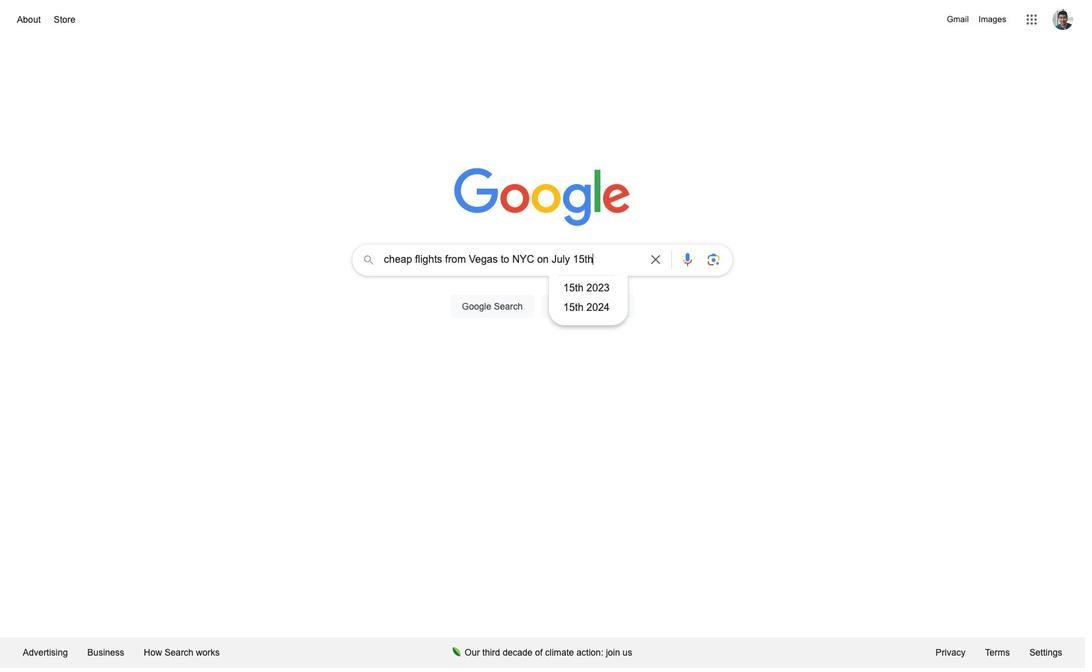 Task type: vqa. For each thing, say whether or not it's contained in the screenshot.
list box
yes



Task type: locate. For each thing, give the bounding box(es) containing it.
google image
[[454, 168, 631, 228]]

Search text field
[[384, 252, 640, 270]]

search by voice image
[[680, 252, 695, 267]]

None search field
[[13, 241, 1072, 333]]

list box
[[549, 278, 628, 317]]



Task type: describe. For each thing, give the bounding box(es) containing it.
search by image image
[[706, 252, 721, 267]]



